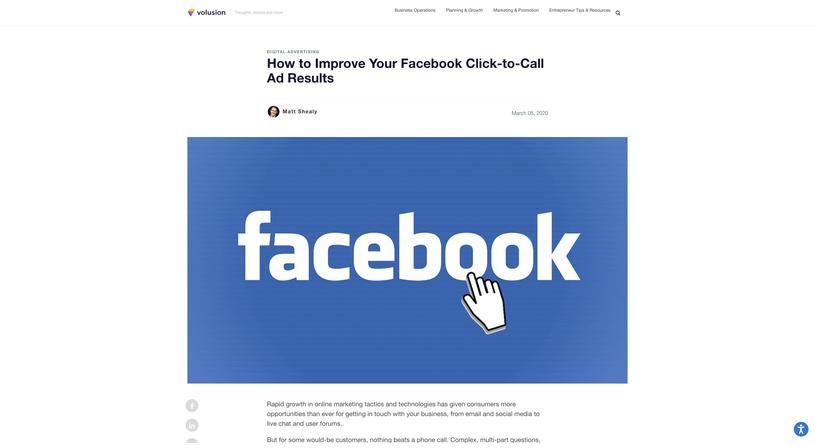 Task type: describe. For each thing, give the bounding box(es) containing it.
rapid
[[267, 401, 284, 409]]

opportunities
[[267, 411, 305, 418]]

growth
[[469, 7, 483, 13]]

to-
[[503, 55, 520, 71]]

resources
[[590, 8, 611, 13]]

how
[[267, 55, 295, 71]]

entrepreneur tips & resources
[[549, 8, 611, 13]]

shealy
[[298, 108, 318, 115]]

promotion
[[519, 7, 539, 13]]

your
[[369, 55, 397, 71]]

from
[[451, 411, 464, 418]]

facebook image
[[190, 404, 194, 411]]

twitter image
[[189, 443, 195, 444]]

has
[[438, 401, 448, 409]]

consumers
[[467, 401, 499, 409]]

marketing & promotion link
[[494, 7, 539, 14]]

than
[[307, 411, 320, 418]]

touch
[[374, 411, 391, 418]]

business,
[[421, 411, 449, 418]]

marketing & promotion
[[494, 7, 539, 13]]

for
[[336, 411, 344, 418]]

entrepreneur
[[549, 8, 575, 13]]

improve
[[315, 55, 366, 71]]

email
[[466, 411, 481, 418]]

and up with
[[386, 401, 397, 409]]

digital advertising how to improve your facebook click-to-call ad results
[[267, 49, 544, 86]]

getting
[[346, 411, 366, 418]]

matt shealy
[[283, 108, 318, 115]]

1 horizontal spatial in
[[368, 411, 373, 418]]

march
[[512, 110, 527, 116]]

matt
[[283, 108, 296, 115]]

chat
[[279, 421, 291, 428]]

how to improve your facebook click-to-call ad results image
[[188, 137, 628, 384]]

open accessibe: accessibility options, statement and help image
[[798, 425, 805, 435]]

planning & growth
[[446, 7, 483, 13]]

operations
[[414, 7, 436, 13]]

& for planning
[[465, 7, 467, 13]]

linkedin image
[[189, 424, 195, 430]]

to inside rapid growth in online marketing tactics and technologies has given consumers more opportunities than ever for getting in touch with your business, from email and social media to live chat and user forums.
[[534, 411, 540, 418]]

05,
[[528, 110, 535, 116]]

more.
[[274, 10, 284, 15]]

your
[[407, 411, 419, 418]]

marketing
[[334, 401, 363, 409]]

business
[[395, 7, 413, 13]]

thoughts,
[[235, 10, 252, 15]]

facebook
[[401, 55, 462, 71]]

thoughts, stories and more.
[[235, 10, 284, 15]]



Task type: vqa. For each thing, say whether or not it's contained in the screenshot.
online
yes



Task type: locate. For each thing, give the bounding box(es) containing it.
and down consumers
[[483, 411, 494, 418]]

&
[[465, 7, 467, 13], [514, 7, 517, 13], [586, 8, 589, 13]]

click-
[[466, 55, 503, 71]]

given
[[450, 401, 465, 409]]

tactics
[[365, 401, 384, 409]]

advertising
[[287, 49, 320, 54]]

to down advertising
[[299, 55, 311, 71]]

& right marketing
[[514, 7, 517, 13]]

ever
[[322, 411, 334, 418]]

and
[[266, 10, 273, 15], [386, 401, 397, 409], [483, 411, 494, 418], [293, 421, 304, 428]]

in
[[308, 401, 313, 409], [368, 411, 373, 418]]

1 vertical spatial to
[[534, 411, 540, 418]]

social
[[496, 411, 513, 418]]

digital
[[267, 49, 286, 54]]

2020
[[537, 110, 548, 116]]

user
[[306, 421, 318, 428]]

marketing
[[494, 7, 513, 13]]

1 vertical spatial in
[[368, 411, 373, 418]]

with
[[393, 411, 405, 418]]

matt shealy link
[[267, 105, 318, 118]]

stories
[[253, 10, 265, 15]]

forums.
[[320, 421, 342, 428]]

live
[[267, 421, 277, 428]]

and left more.
[[266, 10, 273, 15]]

0 horizontal spatial to
[[299, 55, 311, 71]]

and left the user
[[293, 421, 304, 428]]

& right tips
[[586, 8, 589, 13]]

to right media
[[534, 411, 540, 418]]

in down tactics
[[368, 411, 373, 418]]

1 horizontal spatial to
[[534, 411, 540, 418]]

to
[[299, 55, 311, 71], [534, 411, 540, 418]]

ad
[[267, 70, 284, 86]]

tips
[[576, 8, 585, 13]]

in up than
[[308, 401, 313, 409]]

results
[[288, 70, 334, 86]]

technologies
[[399, 401, 436, 409]]

to inside digital advertising how to improve your facebook click-to-call ad results
[[299, 55, 311, 71]]

business operations link
[[395, 7, 436, 14]]

media
[[514, 411, 532, 418]]

rapid growth in online marketing tactics and technologies has given consumers more opportunities than ever for getting in touch with your business, from email and social media to live chat and user forums.
[[267, 401, 540, 428]]

planning & growth link
[[446, 7, 483, 14]]

0 vertical spatial to
[[299, 55, 311, 71]]

call
[[520, 55, 544, 71]]

& left growth
[[465, 7, 467, 13]]

march 05, 2020
[[512, 110, 548, 116]]

1 horizontal spatial &
[[514, 7, 517, 13]]

entrepreneur tips & resources link
[[549, 7, 611, 14]]

0 horizontal spatial in
[[308, 401, 313, 409]]

search image
[[616, 10, 621, 15]]

0 vertical spatial in
[[308, 401, 313, 409]]

business operations
[[395, 7, 436, 13]]

growth
[[286, 401, 306, 409]]

2 horizontal spatial &
[[586, 8, 589, 13]]

& for marketing
[[514, 7, 517, 13]]

planning
[[446, 7, 463, 13]]

online
[[315, 401, 332, 409]]

0 horizontal spatial &
[[465, 7, 467, 13]]

more
[[501, 401, 516, 409]]



